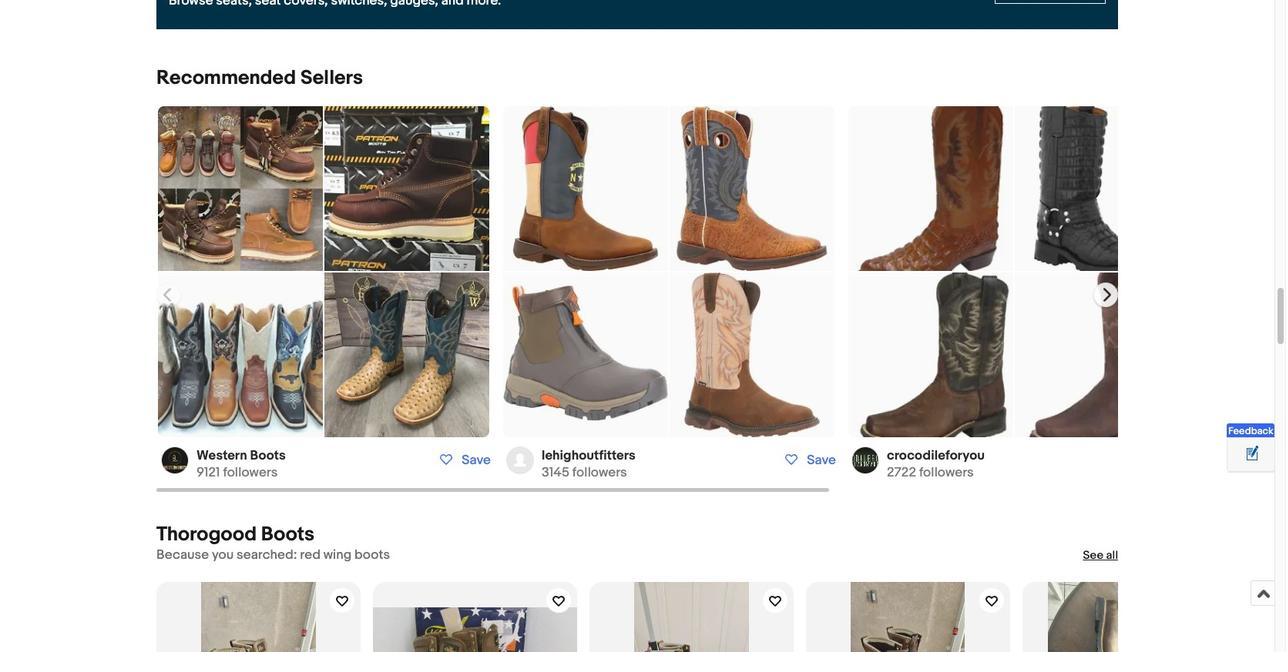 Task type: locate. For each thing, give the bounding box(es) containing it.
boots inside western boots 9121 followers
[[250, 449, 286, 464]]

0 horizontal spatial save
[[462, 453, 491, 468]]

you
[[212, 548, 234, 564]]

1 save from the left
[[462, 453, 491, 468]]

0 horizontal spatial save button
[[432, 452, 496, 470]]

1 horizontal spatial followers
[[573, 466, 627, 481]]

crocodileforyou
[[887, 449, 985, 464]]

crocodileforyou 2722 followers
[[887, 449, 985, 481]]

boots
[[355, 548, 390, 564]]

followers for 3145
[[573, 466, 627, 481]]

lehighoutfitters
[[542, 449, 636, 464]]

1 vertical spatial boots
[[261, 524, 315, 547]]

save
[[462, 453, 491, 468], [807, 453, 836, 468]]

see all
[[1083, 549, 1118, 563]]

3 followers from the left
[[919, 466, 974, 481]]

1 horizontal spatial save button
[[777, 452, 841, 470]]

because
[[156, 548, 209, 564]]

thorogood boots
[[156, 524, 315, 547]]

2 horizontal spatial followers
[[919, 466, 974, 481]]

save button
[[432, 452, 496, 470], [777, 452, 841, 470]]

boots for thorogood boots
[[261, 524, 315, 547]]

western boots 9121 followers
[[197, 449, 286, 481]]

boots right western
[[250, 449, 286, 464]]

followers down the crocodileforyou
[[919, 466, 974, 481]]

boots
[[250, 449, 286, 464], [261, 524, 315, 547]]

2 followers from the left
[[573, 466, 627, 481]]

boots up because you searched: red wing boots
[[261, 524, 315, 547]]

sellers
[[300, 67, 363, 90]]

followers inside western boots 9121 followers
[[223, 466, 278, 481]]

followers inside the "lehighoutfitters 3145 followers"
[[573, 466, 627, 481]]

3145
[[542, 466, 570, 481]]

save for lehighoutfitters
[[807, 453, 836, 468]]

1 horizontal spatial save
[[807, 453, 836, 468]]

see
[[1083, 549, 1104, 563]]

2 save from the left
[[807, 453, 836, 468]]

followers down western
[[223, 466, 278, 481]]

0 horizontal spatial followers
[[223, 466, 278, 481]]

followers down lehighoutfitters
[[573, 466, 627, 481]]

all
[[1106, 549, 1118, 563]]

followers inside crocodileforyou 2722 followers
[[919, 466, 974, 481]]

red
[[300, 548, 321, 564]]

followers
[[223, 466, 278, 481], [573, 466, 627, 481], [919, 466, 974, 481]]

lehighoutfitters 3145 followers
[[542, 449, 636, 481]]

1 save button from the left
[[432, 452, 496, 470]]

searched:
[[237, 548, 297, 564]]

0 vertical spatial boots
[[250, 449, 286, 464]]

2 save button from the left
[[777, 452, 841, 470]]

1 followers from the left
[[223, 466, 278, 481]]



Task type: describe. For each thing, give the bounding box(es) containing it.
save button for western boots
[[432, 452, 496, 470]]

because you searched: red wing boots element
[[156, 548, 390, 564]]

followers for 2722
[[919, 466, 974, 481]]

9121
[[197, 466, 220, 481]]

thorogood
[[156, 524, 257, 547]]

save for western boots
[[462, 453, 491, 468]]

western
[[197, 449, 247, 464]]

2722
[[887, 466, 916, 481]]

recommended sellers
[[156, 67, 363, 90]]

wing
[[324, 548, 352, 564]]

save button for lehighoutfitters
[[777, 452, 841, 470]]

see all link
[[1083, 549, 1118, 564]]

recommended
[[156, 67, 296, 90]]

because you searched: red wing boots
[[156, 548, 390, 564]]

thorogood boots link
[[156, 524, 315, 547]]

boots for western boots 9121 followers
[[250, 449, 286, 464]]

feedback
[[1229, 425, 1274, 438]]



Task type: vqa. For each thing, say whether or not it's contained in the screenshot.
2nd followers from the left
yes



